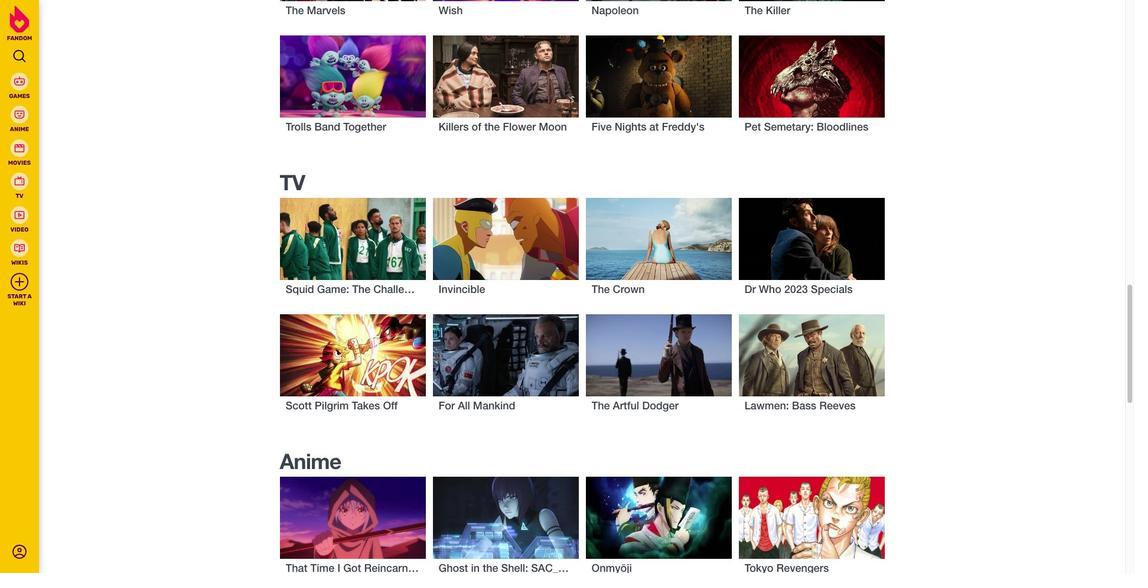 Task type: vqa. For each thing, say whether or not it's contained in the screenshot.
submit image
no



Task type: describe. For each thing, give the bounding box(es) containing it.
for all mankind image
[[433, 314, 579, 396]]

the right the game:
[[352, 282, 371, 295]]

the crown
[[592, 282, 645, 295]]

tv link
[[0, 173, 39, 200]]

squid game: the challenge
[[286, 282, 423, 295]]

invincible link
[[439, 282, 486, 295]]

killers
[[439, 120, 469, 133]]

game:
[[317, 282, 349, 295]]

tokyo revengers image
[[739, 477, 885, 559]]

squid game: the challenge image
[[280, 198, 426, 280]]

nights
[[615, 120, 647, 133]]

takes
[[352, 399, 380, 412]]

band
[[315, 120, 341, 133]]

squid
[[286, 282, 314, 295]]

scott pilgrim takes off link
[[286, 399, 398, 412]]

scott pilgrim takes off
[[286, 399, 398, 412]]

lawmen: bass reeves
[[745, 399, 856, 412]]

at
[[650, 120, 659, 133]]

1 horizontal spatial anime
[[280, 448, 341, 474]]

dr who 2023 specials image
[[739, 198, 885, 280]]

fandom link
[[2, 6, 37, 42]]

five
[[592, 120, 612, 133]]

tv inside tv link
[[16, 193, 23, 200]]

wikis
[[11, 259, 28, 267]]

of
[[472, 120, 482, 133]]

specials
[[811, 282, 853, 295]]

off
[[383, 399, 398, 412]]

wish link
[[439, 3, 463, 16]]

artful
[[613, 399, 640, 412]]

trolls band together
[[286, 120, 387, 133]]

five nights at freddy's link
[[592, 120, 705, 133]]

the for the artful dodger
[[592, 399, 610, 412]]

movies link
[[0, 139, 39, 167]]

the
[[485, 120, 500, 133]]

dr who 2023 specials
[[745, 282, 853, 295]]

scott
[[286, 399, 312, 412]]

wiki
[[13, 300, 26, 307]]

together
[[344, 120, 387, 133]]

the crown link
[[592, 282, 645, 295]]

start a wiki link
[[0, 273, 39, 308]]

pet semetary: bloodlines link
[[745, 120, 869, 133]]

wish
[[439, 3, 463, 16]]

the marvels link
[[286, 3, 346, 16]]

anime inside 'link'
[[10, 126, 29, 133]]

five nights at freddy's image
[[586, 35, 732, 117]]

a
[[27, 293, 32, 300]]

trolls band together image
[[280, 35, 426, 117]]

trolls band together link
[[286, 120, 387, 133]]

squid game: the challenge link
[[286, 282, 423, 295]]



Task type: locate. For each thing, give the bounding box(es) containing it.
bloodlines
[[817, 120, 869, 133]]

pet semetary: bloodlines image
[[739, 35, 885, 117]]

who
[[759, 282, 782, 295]]

the left crown
[[592, 282, 610, 295]]

1 horizontal spatial tv
[[280, 169, 305, 195]]

the killer
[[745, 3, 791, 16]]

killers of the flower moon image
[[433, 35, 579, 117]]

flower
[[503, 120, 536, 133]]

the for the killer
[[745, 3, 763, 16]]

the left artful at the right
[[592, 399, 610, 412]]

trolls
[[286, 120, 312, 133]]

1 vertical spatial anime
[[280, 448, 341, 474]]

onmyōji image
[[586, 477, 732, 559]]

the killer link
[[745, 3, 791, 16]]

dodger
[[643, 399, 679, 412]]

bass
[[792, 399, 817, 412]]

the left marvels
[[286, 3, 304, 16]]

anime up the movies link
[[10, 126, 29, 133]]

the artful dodger link
[[592, 399, 679, 412]]

the artful dodger
[[592, 399, 679, 412]]

the left killer
[[745, 3, 763, 16]]

scott pilgrim takes off image
[[280, 314, 426, 396]]

freddy's
[[662, 120, 705, 133]]

the crown image
[[586, 198, 732, 280]]

the artful dodger image
[[586, 314, 732, 396]]

killer
[[766, 3, 791, 16]]

the marvels
[[286, 3, 346, 16]]

invincible
[[439, 282, 486, 295]]

tv down trolls
[[280, 169, 305, 195]]

killers of the flower moon
[[439, 120, 567, 133]]

0 horizontal spatial anime
[[10, 126, 29, 133]]

semetary:
[[765, 120, 814, 133]]

the for the crown
[[592, 282, 610, 295]]

0 vertical spatial anime
[[10, 126, 29, 133]]

tv
[[280, 169, 305, 195], [16, 193, 23, 200]]

reeves
[[820, 399, 856, 412]]

0 horizontal spatial tv
[[16, 193, 23, 200]]

games link
[[0, 72, 39, 100]]

crown
[[613, 282, 645, 295]]

pet
[[745, 120, 762, 133]]

napoleon link
[[592, 3, 639, 16]]

movies
[[8, 159, 31, 166]]

anime down scott
[[280, 448, 341, 474]]

start a wiki
[[7, 293, 32, 307]]

start
[[7, 293, 26, 300]]

dr who 2023 specials link
[[745, 282, 853, 295]]

all
[[458, 399, 470, 412]]

anime
[[10, 126, 29, 133], [280, 448, 341, 474]]

for
[[439, 399, 455, 412]]

the
[[286, 3, 304, 16], [745, 3, 763, 16], [352, 282, 371, 295], [592, 282, 610, 295], [592, 399, 610, 412]]

that time i got reincarnated as a slime: coleus' dream image
[[280, 477, 426, 559]]

lawmen:
[[745, 399, 790, 412]]

video
[[10, 226, 29, 233]]

napoleon
[[592, 3, 639, 16]]

challenge
[[374, 282, 423, 295]]

killers of the flower moon link
[[439, 120, 567, 133]]

invincible image
[[433, 198, 579, 280]]

anime link
[[0, 106, 39, 133]]

marvels
[[307, 3, 346, 16]]

lawmen: bass reeves link
[[745, 399, 856, 412]]

games
[[9, 92, 30, 100]]

mankind
[[473, 399, 516, 412]]

2023
[[785, 282, 808, 295]]

ghost in the shell: sac_2045 the last human image
[[433, 477, 579, 559]]

for all mankind
[[439, 399, 516, 412]]

pet semetary: bloodlines
[[745, 120, 869, 133]]

tv up the video link
[[16, 193, 23, 200]]

video link
[[0, 206, 39, 233]]

dr
[[745, 282, 756, 295]]

fandom
[[7, 35, 32, 42]]

pilgrim
[[315, 399, 349, 412]]

for all mankind link
[[439, 399, 516, 412]]

five nights at freddy's
[[592, 120, 705, 133]]

the for the marvels
[[286, 3, 304, 16]]

moon
[[539, 120, 567, 133]]

lawmen: bass reeves image
[[739, 314, 885, 396]]



